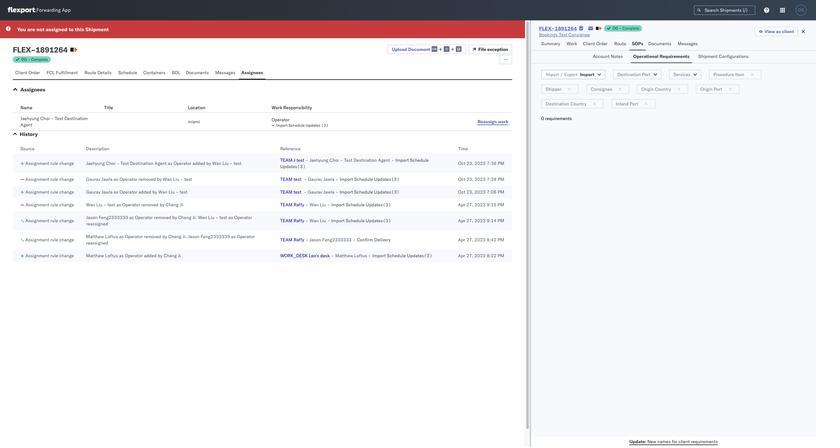 Task type: describe. For each thing, give the bounding box(es) containing it.
fcl fulfillment
[[47, 70, 78, 76]]

0 vertical spatial dg
[[613, 26, 619, 31]]

gaurav jawla as operator removed by wan liu - test
[[86, 177, 192, 183]]

order for the rightmost "client order" button
[[597, 41, 608, 47]]

time
[[459, 146, 468, 152]]

assignment for matthew loftus as operator removed by cheng ji. jason feng2333333 as operator reassigned
[[25, 237, 49, 243]]

27, for apr 27, 2023 8:22 pm
[[467, 253, 474, 259]]

this
[[75, 26, 84, 33]]

schedule button
[[116, 67, 141, 79]]

oct for oct 23, 2023 7:06 pm
[[459, 190, 466, 195]]

bol
[[172, 70, 181, 76]]

cheng up the jason feng2333333 as operator removed by cheng ji. wan liu - test as operator reassigned
[[166, 202, 179, 208]]

updates(3) for apr 27, 2023 9:14 pm
[[366, 218, 391, 224]]

forwarding app link
[[8, 7, 71, 13]]

jason inside the jason feng2333333 as operator removed by cheng ji. wan liu - test as operator reassigned
[[86, 215, 98, 221]]

consignee inside consignee button
[[591, 86, 613, 92]]

apr 27, 2023 8:42 pm
[[459, 237, 505, 243]]

messages for the top the messages button
[[678, 41, 698, 47]]

2023 for 7:36
[[475, 161, 486, 167]]

summary button
[[539, 38, 565, 50]]

matthew loftus as operator removed by cheng ji. jason feng2333333 as operator reassigned
[[86, 234, 255, 246]]

wan liu - test as operator removed by cheng ji
[[86, 202, 183, 208]]

0
[[542, 116, 545, 122]]

apr for apr 27, 2023 9:15 pm
[[459, 202, 466, 208]]

inland port
[[616, 101, 639, 107]]

configurations
[[720, 54, 749, 59]]

rule for gaurav jawla as operator added by wan liu - test
[[50, 190, 58, 195]]

change for wan liu - test as operator removed by cheng ji
[[59, 202, 74, 208]]

0 horizontal spatial dg
[[21, 57, 27, 62]]

rule for jason feng2333333 as operator removed by cheng ji. wan liu - test as operator reassigned
[[50, 218, 58, 224]]

bookings
[[540, 32, 558, 38]]

route for route details
[[85, 70, 96, 76]]

jason inside matthew loftus as operator removed by cheng ji. jason feng2333333 as operator reassigned
[[188, 234, 200, 240]]

fcl fulfillment button
[[44, 67, 82, 79]]

loftus for matthew loftus as operator added by cheng ji
[[105, 253, 118, 259]]

apr for apr 27, 2023 8:22 pm
[[459, 253, 466, 259]]

2 horizontal spatial agent
[[378, 158, 390, 163]]

you
[[17, 26, 26, 33]]

account notes
[[593, 54, 623, 59]]

1 vertical spatial documents
[[186, 70, 209, 76]]

upload
[[392, 46, 407, 52]]

history
[[20, 131, 38, 138]]

for
[[673, 440, 678, 445]]

1 vertical spatial client
[[15, 70, 27, 76]]

document
[[409, 46, 431, 52]]

0 vertical spatial dg - complete
[[613, 26, 640, 31]]

rule for matthew loftus as operator removed by cheng ji. jason feng2333333 as operator reassigned
[[50, 237, 58, 243]]

wan inside the jason feng2333333 as operator removed by cheng ji. wan liu - test as operator reassigned
[[198, 215, 207, 221]]

team test - gaurav jawla - import schedule updates(3) for oct 23, 2023 7:06 pm
[[280, 190, 400, 195]]

apr for apr 27, 2023 9:14 pm
[[459, 218, 466, 224]]

2023 for 9:15
[[475, 202, 486, 208]]

notes
[[611, 54, 623, 59]]

location
[[188, 105, 206, 111]]

description
[[86, 146, 110, 152]]

0 horizontal spatial client order button
[[13, 67, 44, 79]]

choi for jaehyung choi - test destination agent
[[40, 116, 50, 122]]

1 horizontal spatial complete
[[623, 26, 640, 31]]

account
[[593, 54, 610, 59]]

assignment rule change for gaurav jawla as operator removed by wan liu - test
[[25, 177, 74, 183]]

messages for left the messages button
[[215, 70, 236, 76]]

services button
[[670, 70, 702, 79]]

updates(3) for apr 27, 2023 9:15 pm
[[366, 202, 391, 208]]

feng2333333 inside the jason feng2333333 as operator removed by cheng ji. wan liu - test as operator reassigned
[[99, 215, 128, 221]]

oct for oct 23, 2023 7:28 pm
[[459, 177, 466, 183]]

by for jason feng2333333 as operator removed by cheng ji. wan liu - test as operator reassigned
[[173, 215, 177, 221]]

0 vertical spatial assignees button
[[239, 67, 266, 79]]

team raffy - jason feng2333333 - confirm delivery
[[280, 237, 391, 243]]

origin port button
[[697, 85, 740, 94]]

8:42
[[487, 237, 497, 243]]

2 horizontal spatial feng2333333
[[322, 237, 352, 243]]

shipment configurations
[[699, 54, 749, 59]]

assignment for matthew loftus as operator added by cheng ji
[[25, 253, 49, 259]]

jaehyung for jaehyung choi - test destination agent as operator added by wan liu - test
[[86, 161, 105, 167]]

change for gaurav jawla as operator added by wan liu - test
[[59, 190, 74, 195]]

raffy for test
[[294, 218, 305, 224]]

account notes button
[[591, 51, 627, 63]]

flex-1891264
[[540, 25, 577, 32]]

change for jaehyung choi - test destination agent as operator added by wan liu - test
[[59, 161, 74, 167]]

0 horizontal spatial requirements
[[546, 116, 572, 122]]

raffy for operator
[[294, 237, 305, 243]]

desk
[[320, 253, 330, 259]]

1 horizontal spatial assignees
[[241, 70, 263, 76]]

route for route
[[615, 41, 627, 47]]

you are not assigned to this shipment
[[17, 26, 109, 33]]

team for jason feng2333333 as operator removed by cheng ji. wan liu - test as operator reassigned
[[280, 218, 293, 224]]

assignment rule change for matthew loftus as operator added by cheng ji
[[25, 253, 74, 259]]

jaehyung choi - test destination agent
[[20, 116, 88, 128]]

0 horizontal spatial client
[[679, 440, 691, 445]]

apr 27, 2023 9:15 pm
[[459, 202, 505, 208]]

leo's
[[309, 253, 319, 259]]

exception
[[488, 47, 509, 52]]

cheng for matthew loftus as operator removed by cheng ji. jason feng2333333 as operator reassigned
[[168, 234, 182, 240]]

origin port
[[701, 86, 723, 92]]

0 vertical spatial ji
[[180, 202, 183, 208]]

27, for apr 27, 2023 8:42 pm
[[467, 237, 474, 243]]

source
[[20, 146, 35, 152]]

to
[[69, 26, 74, 33]]

1 vertical spatial complete
[[31, 57, 48, 62]]

flex - 1891264
[[13, 45, 68, 55]]

operational
[[634, 54, 659, 59]]

0 vertical spatial added
[[193, 161, 205, 167]]

team for gaurav jawla as operator added by wan liu - test
[[280, 190, 293, 195]]

reassigned inside matthew loftus as operator removed by cheng ji. jason feng2333333 as operator reassigned
[[86, 241, 108, 246]]

port for destination port
[[643, 72, 651, 78]]

(3)
[[322, 123, 329, 128]]

cheng for jason feng2333333 as operator removed by cheng ji. wan liu - test as operator reassigned
[[178, 215, 192, 221]]

destination inside destination country button
[[546, 101, 570, 107]]

destination country button
[[542, 99, 604, 109]]

procedure
[[714, 72, 735, 78]]

updates(3) for oct 23, 2023 7:28 pm
[[375, 177, 400, 183]]

operational requirements
[[634, 54, 690, 59]]

order for "client order" button to the left
[[29, 70, 40, 76]]

sops
[[632, 41, 644, 47]]

added for wan
[[139, 190, 151, 195]]

feng2333333 inside matthew loftus as operator removed by cheng ji. jason feng2333333 as operator reassigned
[[201, 234, 230, 240]]

export
[[565, 72, 578, 78]]

change for matthew loftus as operator removed by cheng ji. jason feng2333333 as operator reassigned
[[59, 237, 74, 243]]

0 horizontal spatial shipment
[[85, 26, 109, 33]]

containers
[[143, 70, 166, 76]]

team raffy - wan liu - import schedule updates(3) for apr 27, 2023 9:14 pm
[[280, 218, 391, 224]]

os
[[799, 8, 805, 12]]

import inside import schedule updates(3)
[[396, 158, 409, 163]]

0 vertical spatial messages button
[[676, 38, 702, 50]]

9:14
[[487, 218, 497, 224]]

import schedule updates(3)
[[280, 158, 429, 170]]

0 horizontal spatial messages button
[[213, 67, 239, 79]]

item
[[736, 72, 745, 78]]

import / export import
[[546, 72, 595, 78]]

route button
[[612, 38, 630, 50]]

file
[[479, 47, 487, 52]]

import schedule updates                (3) button
[[272, 123, 466, 128]]

shipment configurations button
[[696, 51, 755, 63]]

1 vertical spatial 1891264
[[36, 45, 68, 55]]

assignment for jason feng2333333 as operator removed by cheng ji. wan liu - test as operator reassigned
[[25, 218, 49, 224]]

1 horizontal spatial documents
[[649, 41, 672, 47]]

apr 27, 2023 8:22 pm
[[459, 253, 505, 259]]

23, for oct 23, 2023 7:36 pm
[[467, 161, 474, 167]]

containers button
[[141, 67, 169, 79]]

removed down gaurav jawla as operator added by wan liu - test
[[141, 202, 159, 208]]

history button
[[20, 131, 38, 138]]

new
[[648, 440, 657, 445]]

responsibility
[[284, 105, 312, 111]]

destination port button
[[614, 70, 662, 79]]

name
[[20, 105, 32, 111]]

assignment for jaehyung choi - test destination agent as operator added by wan liu - test
[[25, 161, 49, 167]]

origin country button
[[638, 85, 689, 94]]

oct 23, 2023 7:06 pm
[[459, 190, 505, 195]]

team raffy - wan liu - import schedule updates(3) for apr 27, 2023 9:15 pm
[[280, 202, 391, 208]]

miami
[[188, 119, 200, 125]]

update:
[[630, 440, 647, 445]]

23, for oct 23, 2023 7:28 pm
[[467, 177, 474, 183]]

agent for jaehyung choi - test destination agent as operator added by wan liu - test
[[155, 161, 167, 167]]

2 horizontal spatial choi
[[330, 158, 339, 163]]

view as client
[[765, 29, 795, 34]]

2 horizontal spatial jason
[[310, 237, 321, 243]]

jaehyung choi - test destination agent as operator added by wan liu - test
[[86, 161, 242, 167]]

jason feng2333333 as operator removed by cheng ji. wan liu - test as operator reassigned
[[86, 215, 252, 227]]

country for origin country
[[655, 86, 672, 92]]

2023 for 8:42
[[475, 237, 486, 243]]

team for gaurav jawla as operator removed by wan liu - test
[[280, 177, 293, 183]]

import schedule updates                (3)
[[276, 123, 329, 128]]



Task type: locate. For each thing, give the bounding box(es) containing it.
0 horizontal spatial assignees button
[[20, 86, 45, 93]]

0 vertical spatial raffy
[[294, 202, 305, 208]]

client order button left fcl
[[13, 67, 44, 79]]

jaehyung right 'j'
[[310, 158, 329, 163]]

Search Shipments (/) text field
[[695, 5, 756, 15]]

1 raffy from the top
[[294, 202, 305, 208]]

1 rule from the top
[[50, 161, 58, 167]]

7:28
[[487, 177, 497, 183]]

port
[[643, 72, 651, 78], [714, 86, 723, 92], [630, 101, 639, 107]]

1 vertical spatial ji
[[178, 253, 181, 259]]

order up account
[[597, 41, 608, 47]]

client right work button
[[583, 41, 596, 47]]

apr for apr 27, 2023 8:42 pm
[[459, 237, 466, 243]]

client order for "client order" button to the left
[[15, 70, 40, 76]]

0 horizontal spatial port
[[630, 101, 639, 107]]

documents up operational requirements
[[649, 41, 672, 47]]

0 horizontal spatial ji.
[[183, 234, 187, 240]]

1 vertical spatial documents button
[[183, 67, 213, 79]]

origin inside button
[[642, 86, 654, 92]]

documents button up operational requirements
[[646, 38, 676, 50]]

updates(3) for oct 23, 2023 7:06 pm
[[375, 190, 400, 195]]

0 vertical spatial team raffy - wan liu - import schedule updates(3)
[[280, 202, 391, 208]]

team for jaehyung choi - test destination agent as operator added by wan liu - test
[[280, 158, 293, 163]]

1 horizontal spatial assignees button
[[239, 67, 266, 79]]

route
[[615, 41, 627, 47], [85, 70, 96, 76]]

port up the origin country
[[643, 72, 651, 78]]

import
[[546, 72, 560, 78], [581, 72, 595, 78], [276, 123, 288, 128], [396, 158, 409, 163], [340, 177, 353, 183], [340, 190, 353, 195], [332, 202, 345, 208], [332, 218, 345, 224], [373, 253, 386, 259]]

assignment rule change for matthew loftus as operator removed by cheng ji. jason feng2333333 as operator reassigned
[[25, 237, 74, 243]]

1 horizontal spatial choi
[[106, 161, 115, 167]]

liu
[[223, 161, 229, 167], [173, 177, 179, 183], [169, 190, 175, 195], [96, 202, 102, 208], [320, 202, 326, 208], [208, 215, 215, 221], [320, 218, 326, 224]]

2 27, from the top
[[467, 218, 474, 224]]

reference
[[280, 146, 301, 152]]

by for matthew loftus as operator removed by cheng ji. jason feng2333333 as operator reassigned
[[163, 234, 167, 240]]

removed for jawla
[[139, 177, 156, 183]]

requirements
[[660, 54, 690, 59]]

flex-1891264 link
[[540, 25, 577, 32]]

23,
[[467, 161, 474, 167], [467, 177, 474, 183], [467, 190, 474, 195]]

apr down apr 27, 2023 8:42 pm
[[459, 253, 466, 259]]

3 23, from the top
[[467, 190, 474, 195]]

work down bookings test consignee
[[567, 41, 578, 47]]

3 team from the top
[[280, 190, 293, 195]]

country down shipper button
[[571, 101, 587, 107]]

pm right 8:42
[[498, 237, 505, 243]]

by inside the jason feng2333333 as operator removed by cheng ji. wan liu - test as operator reassigned
[[173, 215, 177, 221]]

2023 left the "7:36"
[[475, 161, 486, 167]]

raffy
[[294, 202, 305, 208], [294, 218, 305, 224], [294, 237, 305, 243]]

0 vertical spatial work
[[567, 41, 578, 47]]

1 horizontal spatial messages button
[[676, 38, 702, 50]]

1 team raffy - wan liu - import schedule updates(3) from the top
[[280, 202, 391, 208]]

test inside jaehyung choi - test destination agent
[[55, 116, 63, 122]]

0 vertical spatial route
[[615, 41, 627, 47]]

1 vertical spatial oct
[[459, 177, 466, 183]]

2 reassigned from the top
[[86, 241, 108, 246]]

gaurav jawla as operator added by wan liu - test
[[86, 190, 188, 195]]

4 2023 from the top
[[475, 202, 486, 208]]

0 vertical spatial documents
[[649, 41, 672, 47]]

client down flex
[[15, 70, 27, 76]]

0 horizontal spatial dg - complete
[[21, 57, 48, 62]]

port right inland
[[630, 101, 639, 107]]

assignment for gaurav jawla as operator added by wan liu - test
[[25, 190, 49, 195]]

1 vertical spatial dg - complete
[[21, 57, 48, 62]]

removed up matthew loftus as operator removed by cheng ji. jason feng2333333 as operator reassigned
[[154, 215, 171, 221]]

ji. for wan
[[193, 215, 197, 221]]

assignment rule change for jaehyung choi - test destination agent as operator added by wan liu - test
[[25, 161, 74, 167]]

port inside inland port button
[[630, 101, 639, 107]]

apr up apr 27, 2023 8:22 pm
[[459, 237, 466, 243]]

4 assignment from the top
[[25, 202, 49, 208]]

4 apr from the top
[[459, 253, 466, 259]]

port inside the origin port 'button'
[[714, 86, 723, 92]]

oct up oct 23, 2023 7:06 pm
[[459, 177, 466, 183]]

1 assignment rule change from the top
[[25, 161, 74, 167]]

0 horizontal spatial feng2333333
[[99, 215, 128, 221]]

apr down oct 23, 2023 7:06 pm
[[459, 202, 466, 208]]

3 apr from the top
[[459, 237, 466, 243]]

documents button right the bol
[[183, 67, 213, 79]]

2 vertical spatial port
[[630, 101, 639, 107]]

1 vertical spatial assignees button
[[20, 86, 45, 93]]

27, for apr 27, 2023 9:14 pm
[[467, 218, 474, 224]]

destination port
[[618, 72, 651, 78]]

apr 27, 2023 9:14 pm
[[459, 218, 505, 224]]

0 horizontal spatial assignees
[[20, 86, 45, 93]]

removed inside matthew loftus as operator removed by cheng ji. jason feng2333333 as operator reassigned
[[144, 234, 161, 240]]

schedule inside button
[[118, 70, 137, 76]]

0 horizontal spatial order
[[29, 70, 40, 76]]

client right for
[[679, 440, 691, 445]]

agent for jaehyung choi - test destination agent
[[20, 122, 32, 128]]

1 horizontal spatial shipment
[[699, 54, 718, 59]]

details
[[98, 70, 112, 76]]

ji up the jason feng2333333 as operator removed by cheng ji. wan liu - test as operator reassigned
[[180, 202, 183, 208]]

schedule inside button
[[289, 123, 305, 128]]

cheng for matthew loftus as operator added by cheng ji
[[164, 253, 177, 259]]

client inside button
[[783, 29, 795, 34]]

0 vertical spatial client
[[583, 41, 596, 47]]

0 vertical spatial 23,
[[467, 161, 474, 167]]

1 horizontal spatial work
[[567, 41, 578, 47]]

client order button up account
[[581, 38, 612, 50]]

assignment rule change for gaurav jawla as operator added by wan liu - test
[[25, 190, 74, 195]]

1 23, from the top
[[467, 161, 474, 167]]

work responsibility
[[272, 105, 312, 111]]

choi
[[40, 116, 50, 122], [330, 158, 339, 163], [106, 161, 115, 167]]

oct
[[459, 161, 466, 167], [459, 177, 466, 183], [459, 190, 466, 195]]

shipper button
[[542, 85, 579, 94]]

2023 left the 7:28
[[475, 177, 486, 183]]

3 change from the top
[[59, 190, 74, 195]]

pm right 8:22
[[498, 253, 505, 259]]

2 raffy from the top
[[294, 218, 305, 224]]

0 horizontal spatial origin
[[642, 86, 654, 92]]

7 rule from the top
[[50, 253, 58, 259]]

change
[[59, 161, 74, 167], [59, 177, 74, 183], [59, 190, 74, 195], [59, 202, 74, 208], [59, 218, 74, 224], [59, 237, 74, 243], [59, 253, 74, 259]]

3 27, from the top
[[467, 237, 474, 243]]

0 vertical spatial requirements
[[546, 116, 572, 122]]

6 2023 from the top
[[475, 237, 486, 243]]

3 assignment from the top
[[25, 190, 49, 195]]

by for gaurav jawla as operator added by wan liu - test
[[152, 190, 157, 195]]

1 vertical spatial client order
[[15, 70, 40, 76]]

test
[[297, 158, 305, 163], [234, 161, 242, 167], [184, 177, 192, 183], [294, 177, 302, 183], [180, 190, 188, 195], [294, 190, 302, 195], [108, 202, 115, 208], [220, 215, 227, 221]]

oct up apr 27, 2023 9:15 pm
[[459, 190, 466, 195]]

oct for oct 23, 2023 7:36 pm
[[459, 161, 466, 167]]

messages button
[[676, 38, 702, 50], [213, 67, 239, 79]]

1 27, from the top
[[467, 202, 474, 208]]

reassigned inside the jason feng2333333 as operator removed by cheng ji. wan liu - test as operator reassigned
[[86, 221, 108, 227]]

assignment rule change for wan liu - test as operator removed by cheng ji
[[25, 202, 74, 208]]

upload document
[[392, 46, 431, 52]]

team j test - jaehyung choi - test destination agent -
[[280, 158, 394, 163]]

6 assignment rule change from the top
[[25, 237, 74, 243]]

3 rule from the top
[[50, 190, 58, 195]]

inland port button
[[612, 99, 656, 109]]

client order for the rightmost "client order" button
[[583, 41, 608, 47]]

4 change from the top
[[59, 202, 74, 208]]

1 vertical spatial ji.
[[183, 234, 187, 240]]

change for gaurav jawla as operator removed by wan liu - test
[[59, 177, 74, 183]]

added for cheng
[[144, 253, 157, 259]]

assignees button
[[239, 67, 266, 79], [20, 86, 45, 93]]

jaehyung for jaehyung choi - test destination agent
[[20, 116, 39, 122]]

by inside matthew loftus as operator removed by cheng ji. jason feng2333333 as operator reassigned
[[163, 234, 167, 240]]

6 change from the top
[[59, 237, 74, 243]]

assignment rule change for jason feng2333333 as operator removed by cheng ji. wan liu - test as operator reassigned
[[25, 218, 74, 224]]

complete down flex - 1891264
[[31, 57, 48, 62]]

client order
[[583, 41, 608, 47], [15, 70, 40, 76]]

2023 left 9:15
[[475, 202, 486, 208]]

update: new names for client requirements
[[630, 440, 718, 445]]

loftus inside matthew loftus as operator removed by cheng ji. jason feng2333333 as operator reassigned
[[105, 234, 118, 240]]

2 vertical spatial oct
[[459, 190, 466, 195]]

order left fcl
[[29, 70, 40, 76]]

work left the responsibility in the left of the page
[[272, 105, 282, 111]]

2 vertical spatial 23,
[[467, 190, 474, 195]]

- inside jaehyung choi - test destination agent
[[51, 116, 54, 122]]

27, down oct 23, 2023 7:06 pm
[[467, 202, 474, 208]]

-
[[620, 26, 622, 31], [31, 45, 36, 55], [28, 57, 30, 62], [51, 116, 54, 122], [306, 158, 309, 163], [340, 158, 343, 163], [392, 158, 394, 163], [117, 161, 119, 167], [230, 161, 233, 167], [181, 177, 183, 183], [304, 177, 307, 183], [336, 177, 339, 183], [176, 190, 179, 195], [304, 190, 307, 195], [336, 190, 339, 195], [104, 202, 106, 208], [306, 202, 309, 208], [328, 202, 330, 208], [216, 215, 218, 221], [306, 218, 309, 224], [328, 218, 330, 224], [306, 237, 309, 243], [353, 237, 356, 243], [331, 253, 334, 259], [369, 253, 371, 259]]

pm right the "7:36"
[[498, 161, 505, 167]]

client order up account
[[583, 41, 608, 47]]

client order left fcl
[[15, 70, 40, 76]]

change for matthew loftus as operator added by cheng ji
[[59, 253, 74, 259]]

2 assignment rule change from the top
[[25, 177, 74, 183]]

7 change from the top
[[59, 253, 74, 259]]

27, for apr 27, 2023 9:15 pm
[[467, 202, 474, 208]]

test
[[559, 32, 568, 38], [55, 116, 63, 122], [344, 158, 353, 163], [121, 161, 129, 167]]

5 rule from the top
[[50, 218, 58, 224]]

shipper
[[546, 86, 562, 92]]

by for gaurav jawla as operator removed by wan liu - test
[[157, 177, 162, 183]]

5 change from the top
[[59, 218, 74, 224]]

work for work responsibility
[[272, 105, 282, 111]]

by for matthew loftus as operator added by cheng ji
[[158, 253, 163, 259]]

pm right '9:14'
[[498, 218, 505, 224]]

2023 left '7:06'
[[475, 190, 486, 195]]

0 vertical spatial country
[[655, 86, 672, 92]]

1 apr from the top
[[459, 202, 466, 208]]

route inside route button
[[615, 41, 627, 47]]

1 horizontal spatial ji.
[[193, 215, 197, 221]]

2023 for 8:22
[[475, 253, 486, 259]]

1 horizontal spatial client
[[783, 29, 795, 34]]

0 horizontal spatial messages
[[215, 70, 236, 76]]

3 2023 from the top
[[475, 190, 486, 195]]

cheng inside the jason feng2333333 as operator removed by cheng ji. wan liu - test as operator reassigned
[[178, 215, 192, 221]]

pm for oct 23, 2023 7:28 pm
[[498, 177, 505, 183]]

2 change from the top
[[59, 177, 74, 183]]

1 vertical spatial added
[[139, 190, 151, 195]]

1 horizontal spatial order
[[597, 41, 608, 47]]

file exception
[[479, 47, 509, 52]]

requirements right for
[[692, 440, 718, 445]]

1 horizontal spatial port
[[643, 72, 651, 78]]

0 vertical spatial messages
[[678, 41, 698, 47]]

pm for apr 27, 2023 8:42 pm
[[498, 237, 505, 243]]

removed up gaurav jawla as operator added by wan liu - test
[[139, 177, 156, 183]]

1891264 down "assigned"
[[36, 45, 68, 55]]

fcl
[[47, 70, 55, 76]]

ji. inside matthew loftus as operator removed by cheng ji. jason feng2333333 as operator reassigned
[[183, 234, 187, 240]]

7 2023 from the top
[[475, 253, 486, 259]]

1 vertical spatial 23,
[[467, 177, 474, 183]]

27, up apr 27, 2023 8:22 pm
[[467, 237, 474, 243]]

oct down time
[[459, 161, 466, 167]]

matthew
[[86, 234, 104, 240], [86, 253, 104, 259], [335, 253, 353, 259]]

1 vertical spatial order
[[29, 70, 40, 76]]

client order button
[[581, 38, 612, 50], [13, 67, 44, 79]]

jason
[[86, 215, 98, 221], [188, 234, 200, 240], [310, 237, 321, 243]]

removed inside the jason feng2333333 as operator removed by cheng ji. wan liu - test as operator reassigned
[[154, 215, 171, 221]]

ji. for jason
[[183, 234, 187, 240]]

- inside the jason feng2333333 as operator removed by cheng ji. wan liu - test as operator reassigned
[[216, 215, 218, 221]]

0 vertical spatial client
[[783, 29, 795, 34]]

destination inside the destination port button
[[618, 72, 641, 78]]

team
[[280, 158, 293, 163], [280, 177, 293, 183], [280, 190, 293, 195], [280, 202, 293, 208], [280, 218, 293, 224], [280, 237, 293, 243]]

1 2023 from the top
[[475, 161, 486, 167]]

1 horizontal spatial agent
[[155, 161, 167, 167]]

country
[[655, 86, 672, 92], [571, 101, 587, 107]]

origin down the destination port button
[[642, 86, 654, 92]]

test inside the jason feng2333333 as operator removed by cheng ji. wan liu - test as operator reassigned
[[220, 215, 227, 221]]

consignee button
[[587, 85, 630, 94]]

apr down apr 27, 2023 9:15 pm
[[459, 218, 466, 224]]

oct 23, 2023 7:28 pm
[[459, 177, 505, 183]]

reassign work button
[[474, 117, 513, 127]]

0 vertical spatial consignee
[[569, 32, 590, 38]]

complete
[[623, 26, 640, 31], [31, 57, 48, 62]]

route left details at left top
[[85, 70, 96, 76]]

0 horizontal spatial complete
[[31, 57, 48, 62]]

shipment inside shipment configurations button
[[699, 54, 718, 59]]

0 vertical spatial reassigned
[[86, 221, 108, 227]]

documents button
[[646, 38, 676, 50], [183, 67, 213, 79]]

7 assignment rule change from the top
[[25, 253, 74, 259]]

client right view
[[783, 29, 795, 34]]

work for work
[[567, 41, 578, 47]]

schedule inside import schedule updates(3)
[[410, 158, 429, 163]]

choi for jaehyung choi - test destination agent as operator added by wan liu - test
[[106, 161, 115, 167]]

1 vertical spatial dg
[[21, 57, 27, 62]]

jawla
[[102, 177, 113, 183], [324, 177, 335, 183], [102, 190, 113, 195], [324, 190, 335, 195]]

5 team from the top
[[280, 218, 293, 224]]

cheng inside matthew loftus as operator removed by cheng ji. jason feng2333333 as operator reassigned
[[168, 234, 182, 240]]

assigned
[[46, 26, 67, 33]]

origin country
[[642, 86, 672, 92]]

1 origin from the left
[[642, 86, 654, 92]]

forwarding
[[36, 7, 61, 13]]

1 horizontal spatial 1891264
[[555, 25, 577, 32]]

1 vertical spatial team test - gaurav jawla - import schedule updates(3)
[[280, 190, 400, 195]]

2 horizontal spatial port
[[714, 86, 723, 92]]

0 vertical spatial oct
[[459, 161, 466, 167]]

delivery
[[375, 237, 391, 243]]

0 vertical spatial client order
[[583, 41, 608, 47]]

bol button
[[169, 67, 183, 79]]

agent inside jaehyung choi - test destination agent
[[20, 122, 32, 128]]

removed down the jason feng2333333 as operator removed by cheng ji. wan liu - test as operator reassigned
[[144, 234, 161, 240]]

documents right bol button
[[186, 70, 209, 76]]

4 assignment rule change from the top
[[25, 202, 74, 208]]

1 vertical spatial shipment
[[699, 54, 718, 59]]

cheng up matthew loftus as operator removed by cheng ji. jason feng2333333 as operator reassigned
[[178, 215, 192, 221]]

work inside button
[[567, 41, 578, 47]]

1 horizontal spatial route
[[615, 41, 627, 47]]

6 rule from the top
[[50, 237, 58, 243]]

1 team from the top
[[280, 158, 293, 163]]

2 assignment from the top
[[25, 177, 49, 183]]

1 vertical spatial requirements
[[692, 440, 718, 445]]

2 team raffy - wan liu - import schedule updates(3) from the top
[[280, 218, 391, 224]]

pm for apr 27, 2023 9:15 pm
[[498, 202, 505, 208]]

2023 left 8:42
[[475, 237, 486, 243]]

2 origin from the left
[[701, 86, 713, 92]]

procedure item button
[[710, 70, 762, 79]]

order
[[597, 41, 608, 47], [29, 70, 40, 76]]

1 team test - gaurav jawla - import schedule updates(3) from the top
[[280, 177, 400, 183]]

2 23, from the top
[[467, 177, 474, 183]]

3 oct from the top
[[459, 190, 466, 195]]

pm for oct 23, 2023 7:36 pm
[[498, 161, 505, 167]]

rule for wan liu - test as operator removed by cheng ji
[[50, 202, 58, 208]]

0 horizontal spatial country
[[571, 101, 587, 107]]

2023 for 9:14
[[475, 218, 486, 224]]

removed for feng2333333
[[154, 215, 171, 221]]

rule
[[50, 161, 58, 167], [50, 177, 58, 183], [50, 190, 58, 195], [50, 202, 58, 208], [50, 218, 58, 224], [50, 237, 58, 243], [50, 253, 58, 259]]

assignment for gaurav jawla as operator removed by wan liu - test
[[25, 177, 49, 183]]

1 horizontal spatial jaehyung
[[86, 161, 105, 167]]

client
[[783, 29, 795, 34], [679, 440, 691, 445]]

requirements right the 0
[[546, 116, 572, 122]]

1 vertical spatial country
[[571, 101, 587, 107]]

route inside route details button
[[85, 70, 96, 76]]

pm right '7:06'
[[498, 190, 505, 195]]

route up notes
[[615, 41, 627, 47]]

change for jason feng2333333 as operator removed by cheng ji. wan liu - test as operator reassigned
[[59, 218, 74, 224]]

origin for origin port
[[701, 86, 713, 92]]

matthew inside matthew loftus as operator removed by cheng ji. jason feng2333333 as operator reassigned
[[86, 234, 104, 240]]

not
[[36, 26, 45, 33]]

route details button
[[82, 67, 116, 79]]

team test - gaurav jawla - import schedule updates(3)
[[280, 177, 400, 183], [280, 190, 400, 195]]

confirm
[[357, 237, 373, 243]]

procedure item
[[714, 72, 745, 78]]

port down procedure
[[714, 86, 723, 92]]

rule for matthew loftus as operator added by cheng ji
[[50, 253, 58, 259]]

dg
[[613, 26, 619, 31], [21, 57, 27, 62]]

0 horizontal spatial documents
[[186, 70, 209, 76]]

1 vertical spatial messages button
[[213, 67, 239, 79]]

view
[[765, 29, 776, 34]]

23, for oct 23, 2023 7:06 pm
[[467, 190, 474, 195]]

1 horizontal spatial client
[[583, 41, 596, 47]]

cheng down matthew loftus as operator removed by cheng ji. jason feng2333333 as operator reassigned
[[164, 253, 177, 259]]

0 vertical spatial assignees
[[241, 70, 263, 76]]

cheng down the jason feng2333333 as operator removed by cheng ji. wan liu - test as operator reassigned
[[168, 234, 182, 240]]

matthew for matthew loftus as operator added by cheng ji
[[86, 253, 104, 259]]

country inside button
[[655, 86, 672, 92]]

ji down matthew loftus as operator removed by cheng ji. jason feng2333333 as operator reassigned
[[178, 253, 181, 259]]

flexport. image
[[8, 7, 36, 13]]

1 vertical spatial reassigned
[[86, 241, 108, 246]]

dg - complete up route button
[[613, 26, 640, 31]]

4 27, from the top
[[467, 253, 474, 259]]

matthew for matthew loftus as operator removed by cheng ji. jason feng2333333 as operator reassigned
[[86, 234, 104, 240]]

liu inside the jason feng2333333 as operator removed by cheng ji. wan liu - test as operator reassigned
[[208, 215, 215, 221]]

7 assignment from the top
[[25, 253, 49, 259]]

country for destination country
[[571, 101, 587, 107]]

updates(3) inside import schedule updates(3)
[[280, 164, 306, 170]]

team test - gaurav jawla - import schedule updates(3) for oct 23, 2023 7:28 pm
[[280, 177, 400, 183]]

pm for oct 23, 2023 7:06 pm
[[498, 190, 505, 195]]

1 horizontal spatial jason
[[188, 234, 200, 240]]

1 horizontal spatial origin
[[701, 86, 713, 92]]

forwarding app
[[36, 7, 71, 13]]

2 horizontal spatial jaehyung
[[310, 158, 329, 163]]

6 assignment from the top
[[25, 237, 49, 243]]

0 vertical spatial documents button
[[646, 38, 676, 50]]

pm for apr 27, 2023 8:22 pm
[[498, 253, 505, 259]]

loftus for matthew loftus as operator removed by cheng ji. jason feng2333333 as operator reassigned
[[105, 234, 118, 240]]

2023 left 8:22
[[475, 253, 486, 259]]

ji. inside the jason feng2333333 as operator removed by cheng ji. wan liu - test as operator reassigned
[[193, 215, 197, 221]]

upload document button
[[388, 45, 466, 54]]

1891264 up bookings test consignee
[[555, 25, 577, 32]]

2 vertical spatial raffy
[[294, 237, 305, 243]]

1 horizontal spatial country
[[655, 86, 672, 92]]

0 vertical spatial shipment
[[85, 26, 109, 33]]

2023 for 7:28
[[475, 177, 486, 183]]

0 horizontal spatial route
[[85, 70, 96, 76]]

jaehyung down name
[[20, 116, 39, 122]]

5 assignment rule change from the top
[[25, 218, 74, 224]]

team for matthew loftus as operator removed by cheng ji. jason feng2333333 as operator reassigned
[[280, 237, 293, 243]]

6 team from the top
[[280, 237, 293, 243]]

23, down time
[[467, 161, 474, 167]]

0 horizontal spatial agent
[[20, 122, 32, 128]]

1 horizontal spatial client order button
[[581, 38, 612, 50]]

4 rule from the top
[[50, 202, 58, 208]]

country inside button
[[571, 101, 587, 107]]

country down services 'button'
[[655, 86, 672, 92]]

consignee inside bookings test consignee link
[[569, 32, 590, 38]]

2023 for 7:06
[[475, 190, 486, 195]]

3 raffy from the top
[[294, 237, 305, 243]]

2 2023 from the top
[[475, 177, 486, 183]]

as inside button
[[777, 29, 782, 34]]

destination inside jaehyung choi - test destination agent
[[64, 116, 88, 122]]

shipment up procedure
[[699, 54, 718, 59]]

pm right 9:15
[[498, 202, 505, 208]]

origin down services 'button'
[[701, 86, 713, 92]]

dg up route button
[[613, 26, 619, 31]]

work_desk leo's desk - matthew loftus - import schedule updates(3)
[[280, 253, 433, 259]]

port for origin port
[[714, 86, 723, 92]]

apr
[[459, 202, 466, 208], [459, 218, 466, 224], [459, 237, 466, 243], [459, 253, 466, 259]]

3 assignment rule change from the top
[[25, 190, 74, 195]]

names
[[658, 440, 671, 445]]

0 vertical spatial port
[[643, 72, 651, 78]]

0 requirements
[[542, 116, 572, 122]]

0 horizontal spatial jaehyung
[[20, 116, 39, 122]]

import inside button
[[276, 123, 288, 128]]

4 team from the top
[[280, 202, 293, 208]]

2 oct from the top
[[459, 177, 466, 183]]

added
[[193, 161, 205, 167], [139, 190, 151, 195], [144, 253, 157, 259]]

0 horizontal spatial jason
[[86, 215, 98, 221]]

0 horizontal spatial documents button
[[183, 67, 213, 79]]

origin inside 'button'
[[701, 86, 713, 92]]

1 reassigned from the top
[[86, 221, 108, 227]]

complete up sops
[[623, 26, 640, 31]]

1 vertical spatial route
[[85, 70, 96, 76]]

0 horizontal spatial consignee
[[569, 32, 590, 38]]

27, down apr 27, 2023 9:15 pm
[[467, 218, 474, 224]]

2 apr from the top
[[459, 218, 466, 224]]

ji
[[180, 202, 183, 208], [178, 253, 181, 259]]

dg down flex
[[21, 57, 27, 62]]

23, up apr 27, 2023 9:15 pm
[[467, 190, 474, 195]]

5 assignment from the top
[[25, 218, 49, 224]]

0 vertical spatial complete
[[623, 26, 640, 31]]

23, up oct 23, 2023 7:06 pm
[[467, 177, 474, 183]]

2 team from the top
[[280, 177, 293, 183]]

1 vertical spatial team raffy - wan liu - import schedule updates(3)
[[280, 218, 391, 224]]

dg - complete down flex - 1891264
[[21, 57, 48, 62]]

removed for loftus
[[144, 234, 161, 240]]

27, down apr 27, 2023 8:42 pm
[[467, 253, 474, 259]]

2023 left '9:14'
[[475, 218, 486, 224]]

shipment right this
[[85, 26, 109, 33]]

1 horizontal spatial requirements
[[692, 440, 718, 445]]

9:15
[[487, 202, 497, 208]]

1 oct from the top
[[459, 161, 466, 167]]

jaehyung inside jaehyung choi - test destination agent
[[20, 116, 39, 122]]

2 team test - gaurav jawla - import schedule updates(3) from the top
[[280, 190, 400, 195]]

pm for apr 27, 2023 9:14 pm
[[498, 218, 505, 224]]

1 vertical spatial client
[[679, 440, 691, 445]]

0 horizontal spatial choi
[[40, 116, 50, 122]]

7:36
[[487, 161, 497, 167]]

2 rule from the top
[[50, 177, 58, 183]]

1 assignment from the top
[[25, 161, 49, 167]]

team for wan liu - test as operator removed by cheng ji
[[280, 202, 293, 208]]

assignment for wan liu - test as operator removed by cheng ji
[[25, 202, 49, 208]]

1 vertical spatial port
[[714, 86, 723, 92]]

1 horizontal spatial messages
[[678, 41, 698, 47]]

port for inland port
[[630, 101, 639, 107]]

choi inside jaehyung choi - test destination agent
[[40, 116, 50, 122]]

1 horizontal spatial dg
[[613, 26, 619, 31]]

1 change from the top
[[59, 161, 74, 167]]

origin for origin country
[[642, 86, 654, 92]]

5 2023 from the top
[[475, 218, 486, 224]]

jaehyung down description
[[86, 161, 105, 167]]

port inside the destination port button
[[643, 72, 651, 78]]

reassign
[[478, 119, 497, 125]]

0 horizontal spatial 1891264
[[36, 45, 68, 55]]

rule for jaehyung choi - test destination agent as operator added by wan liu - test
[[50, 161, 58, 167]]

documents
[[649, 41, 672, 47], [186, 70, 209, 76]]

sops button
[[630, 38, 646, 50]]

pm right the 7:28
[[498, 177, 505, 183]]

oct 23, 2023 7:36 pm
[[459, 161, 505, 167]]

origin
[[642, 86, 654, 92], [701, 86, 713, 92]]



Task type: vqa. For each thing, say whether or not it's contained in the screenshot.
the bottommost Client is one of
no



